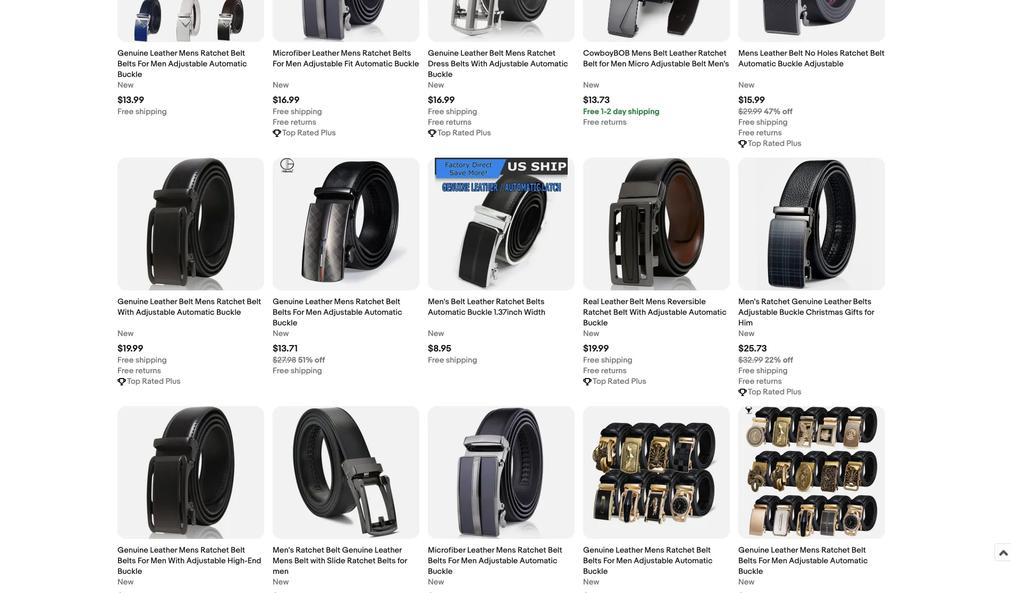 Task type: locate. For each thing, give the bounding box(es) containing it.
microfiber
[[273, 48, 310, 58], [428, 546, 466, 556]]

0 vertical spatial for
[[599, 59, 609, 69]]

returns
[[291, 117, 317, 127], [446, 117, 472, 127], [601, 117, 627, 127], [757, 128, 782, 138], [135, 366, 161, 376], [601, 366, 627, 376], [757, 377, 782, 387]]

None text field
[[118, 593, 143, 594], [428, 593, 455, 594], [118, 593, 143, 594], [428, 593, 455, 594]]

width
[[524, 308, 546, 318]]

top for new $19.99 free shipping free returns
[[127, 377, 140, 387]]

genuine inside the genuine leather mens ratchet belt belts for men with adjustable high-end buckle
[[118, 546, 148, 556]]

rated down new $16.99 free shipping free returns
[[297, 128, 319, 138]]

automatic inside men's belt leather ratchet belts automatic buckle 1.37inch width
[[428, 308, 466, 318]]

shipping inside genuine leather mens ratchet belt belts for men adjustable automatic buckle new $13.71 $27.98 51% off free shipping
[[291, 366, 322, 376]]

plus for genuine leather belt mens ratchet dress belts with adjustable automatic buckle new $16.99 free shipping free returns
[[476, 128, 491, 138]]

him
[[739, 318, 753, 328]]

belt
[[231, 48, 245, 58], [489, 48, 504, 58], [653, 48, 668, 58], [789, 48, 803, 58], [870, 48, 885, 58], [583, 59, 598, 69], [692, 59, 706, 69], [179, 297, 193, 307], [247, 297, 261, 307], [386, 297, 400, 307], [451, 297, 465, 307], [630, 297, 644, 307], [614, 308, 628, 318], [231, 546, 245, 556], [326, 546, 340, 556], [548, 546, 562, 556], [697, 546, 711, 556], [852, 546, 866, 556], [294, 557, 309, 567]]

$32.99
[[739, 356, 763, 366]]

returns inside genuine leather belt mens ratchet dress belts with adjustable automatic buckle new $16.99 free shipping free returns
[[446, 117, 472, 127]]

Top Rated Plus text field
[[282, 128, 336, 139], [438, 128, 491, 139], [748, 139, 802, 149], [127, 377, 181, 387], [748, 387, 802, 398]]

0 vertical spatial microfiber
[[273, 48, 310, 58]]

microfiber for men
[[273, 48, 310, 58]]

shipping inside genuine leather belt mens ratchet dress belts with adjustable automatic buckle new $16.99 free shipping free returns
[[446, 107, 477, 117]]

2 genuine leather mens ratchet belt belts for men adjustable automatic buckle from the left
[[739, 546, 868, 577]]

$16.99
[[273, 95, 300, 106], [428, 95, 455, 106]]

off right 47%
[[783, 107, 793, 117]]

free shipping text field down '$8.95'
[[428, 356, 477, 366]]

top for genuine leather belt mens ratchet dress belts with adjustable automatic buckle new $16.99 free shipping free returns
[[438, 128, 451, 138]]

1 vertical spatial microfiber
[[428, 546, 466, 556]]

top down $16.99 text box
[[438, 128, 451, 138]]

returns up top rated plus text box
[[601, 366, 627, 376]]

top rated plus down 47%
[[748, 139, 802, 149]]

mens inside genuine leather belt mens ratchet dress belts with adjustable automatic buckle new $16.99 free shipping free returns
[[506, 48, 525, 58]]

holes
[[817, 48, 838, 58]]

shipping down 22%
[[757, 366, 788, 376]]

plus for real leather belt mens reversible ratchet belt with adjustable automatic buckle new $19.99 free shipping free returns
[[631, 377, 647, 387]]

buckle
[[395, 59, 419, 69], [778, 59, 803, 69], [118, 69, 142, 80], [428, 69, 453, 80], [216, 308, 241, 318], [468, 308, 492, 318], [780, 308, 804, 318], [273, 318, 297, 328], [583, 318, 608, 328], [118, 567, 142, 577], [428, 567, 453, 577], [583, 567, 608, 577], [739, 567, 763, 577]]

2 horizontal spatial for
[[865, 308, 874, 318]]

adjustable inside genuine leather mens ratchet belt belts for men adjustable automatic buckle new $13.71 $27.98 51% off free shipping
[[323, 308, 363, 318]]

new inside genuine leather mens ratchet belt belts for men adjustable automatic buckle new $13.99 free shipping
[[118, 80, 134, 90]]

buckle inside men's belt leather ratchet belts automatic buckle 1.37inch width
[[468, 308, 492, 318]]

mens inside genuine leather mens ratchet belt belts for men adjustable automatic buckle new $13.71 $27.98 51% off free shipping
[[334, 297, 354, 307]]

shipping down $16.99 text field
[[291, 107, 322, 117]]

Free returns text field
[[583, 117, 627, 128], [118, 366, 161, 377], [583, 366, 627, 377], [739, 377, 782, 387]]

genuine
[[118, 48, 148, 58], [428, 48, 459, 58], [118, 297, 148, 307], [273, 297, 304, 307], [792, 297, 823, 307], [118, 546, 148, 556], [342, 546, 373, 556], [583, 546, 614, 556], [739, 546, 769, 556]]

men's
[[708, 59, 729, 69], [428, 297, 449, 307], [739, 297, 760, 307], [273, 546, 294, 556]]

top rated plus down $19.99 text box
[[593, 377, 647, 387]]

men's for men's belt leather ratchet belts automatic buckle 1.37inch width
[[428, 297, 449, 307]]

mens
[[179, 48, 199, 58], [341, 48, 361, 58], [506, 48, 525, 58], [632, 48, 652, 58], [739, 48, 758, 58], [195, 297, 215, 307], [334, 297, 354, 307], [646, 297, 666, 307], [179, 546, 199, 556], [496, 546, 516, 556], [645, 546, 665, 556], [800, 546, 820, 556], [273, 557, 293, 567]]

1 horizontal spatial $19.99
[[583, 344, 609, 354]]

top rated plus text field down new $16.99 free shipping free returns
[[282, 128, 336, 139]]

shipping down 47%
[[757, 117, 788, 127]]

free returns text field down $19.99 text field
[[118, 366, 161, 377]]

new $13.73 free 1-2 day shipping free returns
[[583, 80, 660, 127]]

free shipping text field for $16.99
[[273, 107, 322, 117]]

1 horizontal spatial free returns text field
[[428, 117, 472, 128]]

Free returns text field
[[273, 117, 317, 128], [428, 117, 472, 128], [739, 128, 782, 139]]

mens inside genuine leather mens ratchet belt belts for men adjustable automatic buckle new $13.99 free shipping
[[179, 48, 199, 58]]

with
[[311, 557, 325, 567]]

leather inside genuine leather mens ratchet belt belts for men adjustable automatic buckle new $13.99 free shipping
[[150, 48, 177, 58]]

buckle inside genuine leather mens ratchet belt belts for men adjustable automatic buckle new $13.71 $27.98 51% off free shipping
[[273, 318, 297, 328]]

genuine leather mens ratchet belt belts for men adjustable automatic buckle new $13.99 free shipping
[[118, 48, 247, 117]]

2 horizontal spatial free shipping text field
[[428, 107, 477, 117]]

0 horizontal spatial $19.99
[[118, 344, 143, 354]]

top rated plus for new $19.99 free shipping free returns
[[127, 377, 181, 387]]

2
[[607, 107, 611, 117]]

rated for real leather belt mens reversible ratchet belt with adjustable automatic buckle new $19.99 free shipping free returns
[[608, 377, 630, 387]]

free returns text field down previous price $29.99 47% off text field
[[739, 128, 782, 139]]

returns down $16.99 text field
[[291, 117, 317, 127]]

leather inside microfiber leather mens ratchet belts for men adjustable fit automatic buckle
[[312, 48, 339, 58]]

top rated plus text field down new $19.99 free shipping free returns
[[127, 377, 181, 387]]

rated down $16.99 text box
[[453, 128, 474, 138]]

returns inside 'real leather belt mens reversible ratchet belt with adjustable automatic buckle new $19.99 free shipping free returns'
[[601, 366, 627, 376]]

shipping down $19.99 text field
[[135, 356, 167, 366]]

free shipping text field down $16.99 text field
[[273, 107, 322, 117]]

returns inside "new $15.99 $29.99 47% off free shipping free returns"
[[757, 128, 782, 138]]

top inside top rated plus text box
[[593, 377, 606, 387]]

new inside genuine leather belt mens ratchet dress belts with adjustable automatic buckle new $16.99 free shipping free returns
[[428, 80, 444, 90]]

$13.71
[[273, 344, 298, 354]]

off for $25.73
[[783, 356, 793, 366]]

for
[[599, 59, 609, 69], [865, 308, 874, 318], [398, 557, 407, 567]]

mens inside men's ratchet belt genuine leather mens belt with slide ratchet belts for men
[[273, 557, 293, 567]]

0 horizontal spatial genuine leather mens ratchet belt belts for men adjustable automatic buckle
[[583, 546, 713, 577]]

men's inside men's ratchet belt genuine leather mens belt with slide ratchet belts for men
[[273, 546, 294, 556]]

0 horizontal spatial for
[[398, 557, 407, 567]]

men
[[151, 59, 166, 69], [286, 59, 302, 69], [611, 59, 627, 69], [306, 308, 322, 318], [151, 557, 166, 567], [461, 557, 477, 567], [616, 557, 632, 567], [772, 557, 787, 567]]

free shipping text field for leather
[[428, 107, 477, 117]]

free returns text field down $19.99 text box
[[583, 366, 627, 377]]

real
[[583, 297, 599, 307]]

top down $19.99 text box
[[593, 377, 606, 387]]

men's ratchet genuine leather belts adjustable buckle  christmas gifts for him new $25.73 $32.99 22% off free shipping free returns
[[739, 297, 874, 387]]

men inside the genuine leather mens ratchet belt belts for men with adjustable high-end buckle
[[151, 557, 166, 567]]

top rated plus
[[282, 128, 336, 138], [438, 128, 491, 138], [748, 139, 802, 149], [127, 377, 181, 387], [593, 377, 647, 387], [748, 387, 802, 398]]

returns down 2
[[601, 117, 627, 127]]

top rated plus down new $16.99 free shipping free returns
[[282, 128, 336, 138]]

top
[[282, 128, 296, 138], [438, 128, 451, 138], [748, 139, 761, 149], [127, 377, 140, 387], [593, 377, 606, 387], [748, 387, 761, 398]]

free shipping text field down $19.99 text box
[[583, 356, 633, 366]]

returns down previous price $32.99 22% off text box
[[757, 377, 782, 387]]

0 horizontal spatial $16.99
[[273, 95, 300, 106]]

returns down previous price $29.99 47% off text field
[[757, 128, 782, 138]]

free returns text field down $16.99 text box
[[428, 117, 472, 128]]

microfiber inside microfiber leather mens ratchet belts for men adjustable fit automatic buckle
[[273, 48, 310, 58]]

leather
[[150, 48, 177, 58], [312, 48, 339, 58], [461, 48, 488, 58], [669, 48, 697, 58], [760, 48, 787, 58], [150, 297, 177, 307], [305, 297, 332, 307], [467, 297, 494, 307], [601, 297, 628, 307], [824, 297, 852, 307], [150, 546, 177, 556], [375, 546, 402, 556], [467, 546, 494, 556], [616, 546, 643, 556], [771, 546, 798, 556]]

returns down $19.99 text field
[[135, 366, 161, 376]]

returns inside new $19.99 free shipping free returns
[[135, 366, 161, 376]]

Free 1-2 day shipping text field
[[583, 107, 660, 117]]

top down the '$29.99'
[[748, 139, 761, 149]]

$16.99 inside genuine leather belt mens ratchet dress belts with adjustable automatic buckle new $16.99 free shipping free returns
[[428, 95, 455, 106]]

buckle inside genuine leather mens ratchet belt belts for men adjustable automatic buckle new $13.99 free shipping
[[118, 69, 142, 80]]

cowboybob mens belt leather ratchet belt for men micro adjustable belt men's
[[583, 48, 729, 69]]

plus down genuine leather belt mens ratchet dress belts with adjustable automatic buckle new $16.99 free shipping free returns
[[476, 128, 491, 138]]

top rated plus down $16.99 text box
[[438, 128, 491, 138]]

shipping inside the new $13.73 free 1-2 day shipping free returns
[[628, 107, 660, 117]]

plus
[[321, 128, 336, 138], [476, 128, 491, 138], [787, 139, 802, 149], [166, 377, 181, 387], [631, 377, 647, 387], [787, 387, 802, 398]]

ratchet inside cowboybob mens belt leather ratchet belt for men micro adjustable belt men's
[[698, 48, 727, 58]]

2 vertical spatial for
[[398, 557, 407, 567]]

mens leather belt no holes ratchet belt automatic buckle adjustable
[[739, 48, 885, 69]]

0 horizontal spatial free returns text field
[[273, 117, 317, 128]]

mens inside the genuine leather mens ratchet belt belts for men with adjustable high-end buckle
[[179, 546, 199, 556]]

plus for new $19.99 free shipping free returns
[[166, 377, 181, 387]]

top rated plus text field down 22%
[[748, 387, 802, 398]]

for inside the genuine leather mens ratchet belt belts for men with adjustable high-end buckle
[[138, 557, 149, 567]]

2 $19.99 from the left
[[583, 344, 609, 354]]

free shipping text field down $13.99 text field
[[118, 107, 167, 117]]

ratchet
[[201, 48, 229, 58], [363, 48, 391, 58], [527, 48, 556, 58], [698, 48, 727, 58], [840, 48, 869, 58], [217, 297, 245, 307], [356, 297, 384, 307], [496, 297, 524, 307], [762, 297, 790, 307], [583, 308, 612, 318], [201, 546, 229, 556], [296, 546, 324, 556], [518, 546, 546, 556], [666, 546, 695, 556], [822, 546, 850, 556], [347, 557, 376, 567]]

shipping right the "day"
[[628, 107, 660, 117]]

automatic
[[209, 59, 247, 69], [355, 59, 393, 69], [530, 59, 568, 69], [739, 59, 776, 69], [177, 308, 215, 318], [365, 308, 402, 318], [428, 308, 466, 318], [689, 308, 727, 318], [520, 557, 558, 567], [675, 557, 713, 567], [830, 557, 868, 567]]

christmas
[[806, 308, 843, 318]]

top rated plus text field for leather
[[438, 128, 491, 139]]

1 horizontal spatial for
[[599, 59, 609, 69]]

returns down $16.99 text box
[[446, 117, 472, 127]]

belt inside genuine leather mens ratchet belt belts for men adjustable automatic buckle new $13.99 free shipping
[[231, 48, 245, 58]]

Free shipping text field
[[118, 107, 167, 117], [273, 107, 322, 117], [428, 107, 477, 117]]

plus down new $19.99 free shipping free returns
[[166, 377, 181, 387]]

belts inside the genuine leather mens ratchet belt belts for men with adjustable high-end buckle
[[118, 557, 136, 567]]

belt inside microfiber leather mens ratchet belt belts for men adjustable automatic buckle
[[548, 546, 562, 556]]

off right 22%
[[783, 356, 793, 366]]

$19.99 text field
[[118, 344, 143, 354]]

rated down $19.99 text box
[[608, 377, 630, 387]]

free returns text field down $16.99 text field
[[273, 117, 317, 128]]

microfiber inside microfiber leather mens ratchet belt belts for men adjustable automatic buckle
[[428, 546, 466, 556]]

shipping inside 'real leather belt mens reversible ratchet belt with adjustable automatic buckle new $19.99 free shipping free returns'
[[601, 356, 633, 366]]

free returns text field down 1-
[[583, 117, 627, 128]]

buckle inside genuine leather belt mens ratchet belt with adjustable automatic buckle
[[216, 308, 241, 318]]

plus down 'real leather belt mens reversible ratchet belt with adjustable automatic buckle new $19.99 free shipping free returns'
[[631, 377, 647, 387]]

fit
[[344, 59, 353, 69]]

free shipping text field down 51%
[[273, 366, 322, 377]]

new inside new $19.99 free shipping free returns
[[118, 329, 134, 339]]

new inside new $8.95 free shipping
[[428, 329, 444, 339]]

adjustable
[[168, 59, 208, 69], [303, 59, 343, 69], [489, 59, 529, 69], [651, 59, 690, 69], [805, 59, 844, 69], [136, 308, 175, 318], [323, 308, 363, 318], [648, 308, 687, 318], [739, 308, 778, 318], [186, 557, 226, 567], [479, 557, 518, 567], [634, 557, 673, 567], [789, 557, 829, 567]]

free shipping text field down $19.99 text field
[[118, 356, 167, 366]]

top down new $16.99 free shipping free returns
[[282, 128, 296, 138]]

0 horizontal spatial free shipping text field
[[118, 107, 167, 117]]

men inside microfiber leather mens ratchet belt belts for men adjustable automatic buckle
[[461, 557, 477, 567]]

1 genuine leather mens ratchet belt belts for men adjustable automatic buckle from the left
[[583, 546, 713, 577]]

shipping down 51%
[[291, 366, 322, 376]]

for
[[138, 59, 149, 69], [273, 59, 284, 69], [293, 308, 304, 318], [138, 557, 149, 567], [448, 557, 459, 567], [603, 557, 615, 567], [759, 557, 770, 567]]

microfiber for for
[[428, 546, 466, 556]]

new text field for $15.99 text field
[[739, 80, 755, 91]]

shipping inside genuine leather mens ratchet belt belts for men adjustable automatic buckle new $13.99 free shipping
[[135, 107, 167, 117]]

men's inside men's ratchet genuine leather belts adjustable buckle  christmas gifts for him new $25.73 $32.99 22% off free shipping free returns
[[739, 297, 760, 307]]

new text field for $19.99
[[118, 329, 134, 340]]

1 horizontal spatial $16.99
[[428, 95, 455, 106]]

plus inside text box
[[631, 377, 647, 387]]

shipping down $13.99 text field
[[135, 107, 167, 117]]

shipping down '$8.95'
[[446, 356, 477, 366]]

Free shipping text field
[[739, 117, 788, 128], [118, 356, 167, 366], [428, 356, 477, 366], [583, 356, 633, 366], [273, 366, 322, 377], [739, 366, 788, 377]]

New text field
[[583, 80, 599, 91], [118, 329, 134, 340], [428, 329, 444, 340], [428, 578, 444, 588], [583, 578, 599, 588]]

mens inside cowboybob mens belt leather ratchet belt for men micro adjustable belt men's
[[632, 48, 652, 58]]

rated
[[297, 128, 319, 138], [453, 128, 474, 138], [763, 139, 785, 149], [142, 377, 164, 387], [608, 377, 630, 387], [763, 387, 785, 398]]

plus down new $16.99 free shipping free returns
[[321, 128, 336, 138]]

rated for new $16.99 free shipping free returns
[[297, 128, 319, 138]]

new inside the new $13.73 free 1-2 day shipping free returns
[[583, 80, 599, 90]]

mens inside 'real leather belt mens reversible ratchet belt with adjustable automatic buckle new $19.99 free shipping free returns'
[[646, 297, 666, 307]]

adjustable inside genuine leather belt mens ratchet belt with adjustable automatic buckle
[[136, 308, 175, 318]]

genuine leather belt mens ratchet belt with adjustable automatic buckle
[[118, 297, 261, 318]]

top rated plus for new $16.99 free shipping free returns
[[282, 128, 336, 138]]

1 horizontal spatial free shipping text field
[[273, 107, 322, 117]]

shipping up top rated plus text box
[[601, 356, 633, 366]]

men inside genuine leather mens ratchet belt belts for men adjustable automatic buckle new $13.71 $27.98 51% off free shipping
[[306, 308, 322, 318]]

shipping
[[135, 107, 167, 117], [291, 107, 322, 117], [446, 107, 477, 117], [628, 107, 660, 117], [757, 117, 788, 127], [135, 356, 167, 366], [446, 356, 477, 366], [601, 356, 633, 366], [291, 366, 322, 376], [757, 366, 788, 376]]

free shipping text field down $16.99 text box
[[428, 107, 477, 117]]

belts inside genuine leather mens ratchet belt belts for men adjustable automatic buckle new $13.71 $27.98 51% off free shipping
[[273, 308, 291, 318]]

new inside 'real leather belt mens reversible ratchet belt with adjustable automatic buckle new $19.99 free shipping free returns'
[[583, 329, 599, 339]]

automatic inside genuine leather belt mens ratchet dress belts with adjustable automatic buckle new $16.99 free shipping free returns
[[530, 59, 568, 69]]

3 free shipping text field from the left
[[428, 107, 477, 117]]

with
[[471, 59, 488, 69], [118, 308, 134, 318], [630, 308, 646, 318], [168, 557, 185, 567]]

top rated plus down new $19.99 free shipping free returns
[[127, 377, 181, 387]]

1 horizontal spatial genuine leather mens ratchet belt belts for men adjustable automatic buckle
[[739, 546, 868, 577]]

top down new $19.99 free shipping free returns
[[127, 377, 140, 387]]

plus down previous price $32.99 22% off text box
[[787, 387, 802, 398]]

returns inside men's ratchet genuine leather belts adjustable buckle  christmas gifts for him new $25.73 $32.99 22% off free shipping free returns
[[757, 377, 782, 387]]

Top Rated Plus text field
[[593, 377, 647, 387]]

rated inside text box
[[608, 377, 630, 387]]

belts inside microfiber leather mens ratchet belts for men adjustable fit automatic buckle
[[393, 48, 411, 58]]

1 $19.99 from the left
[[118, 344, 143, 354]]

off right 51%
[[315, 356, 325, 366]]

mens inside mens leather belt no holes ratchet belt automatic buckle adjustable
[[739, 48, 758, 58]]

1 horizontal spatial microfiber
[[428, 546, 466, 556]]

top rated plus for genuine leather belt mens ratchet dress belts with adjustable automatic buckle new $16.99 free shipping free returns
[[438, 128, 491, 138]]

free returns text field for leather
[[428, 117, 472, 128]]

None text field
[[273, 593, 298, 594], [583, 593, 611, 594], [739, 593, 765, 594], [273, 593, 298, 594], [583, 593, 611, 594], [739, 593, 765, 594]]

rated down new $19.99 free shipping free returns
[[142, 377, 164, 387]]

men's inside men's belt leather ratchet belts automatic buckle 1.37inch width
[[428, 297, 449, 307]]

genuine leather mens ratchet belt belts for men adjustable automatic buckle
[[583, 546, 713, 577], [739, 546, 868, 577]]

adjustable inside men's ratchet genuine leather belts adjustable buckle  christmas gifts for him new $25.73 $32.99 22% off free shipping free returns
[[739, 308, 778, 318]]

$29.99
[[739, 107, 762, 117]]

belts inside genuine leather mens ratchet belt belts for men adjustable automatic buckle new $13.99 free shipping
[[118, 59, 136, 69]]

ratchet inside genuine leather mens ratchet belt belts for men adjustable automatic buckle new $13.71 $27.98 51% off free shipping
[[356, 297, 384, 307]]

2 free shipping text field from the left
[[273, 107, 322, 117]]

belts
[[393, 48, 411, 58], [118, 59, 136, 69], [451, 59, 469, 69], [526, 297, 545, 307], [853, 297, 872, 307], [273, 308, 291, 318], [118, 557, 136, 567], [377, 557, 396, 567], [428, 557, 446, 567], [583, 557, 602, 567], [739, 557, 757, 567]]

genuine inside genuine leather belt mens ratchet belt with adjustable automatic buckle
[[118, 297, 148, 307]]

automatic inside microfiber leather mens ratchet belt belts for men adjustable automatic buckle
[[520, 557, 558, 567]]

0 horizontal spatial microfiber
[[273, 48, 310, 58]]

1 $16.99 from the left
[[273, 95, 300, 106]]

off inside "new $15.99 $29.99 47% off free shipping free returns"
[[783, 107, 793, 117]]

automatic inside genuine leather belt mens ratchet belt with adjustable automatic buckle
[[177, 308, 215, 318]]

top rated plus down 22%
[[748, 387, 802, 398]]

buckle inside microfiber leather mens ratchet belts for men adjustable fit automatic buckle
[[395, 59, 419, 69]]

$19.99
[[118, 344, 143, 354], [583, 344, 609, 354]]

previous price $29.99 47% off text field
[[739, 107, 793, 117]]

free
[[118, 107, 134, 117], [273, 107, 289, 117], [428, 107, 444, 117], [583, 107, 599, 117], [273, 117, 289, 127], [428, 117, 444, 127], [583, 117, 600, 127], [739, 117, 755, 127], [739, 128, 755, 138], [118, 356, 134, 366], [428, 356, 444, 366], [583, 356, 600, 366], [118, 366, 134, 376], [273, 366, 289, 376], [583, 366, 600, 376], [739, 366, 755, 376], [739, 377, 755, 387]]

new
[[118, 80, 134, 90], [273, 80, 289, 90], [428, 80, 444, 90], [583, 80, 599, 90], [739, 80, 755, 90], [118, 329, 134, 339], [273, 329, 289, 339], [428, 329, 444, 339], [583, 329, 599, 339], [739, 329, 755, 339], [118, 578, 134, 588], [273, 578, 289, 588], [428, 578, 444, 588], [583, 578, 599, 588], [739, 578, 755, 588]]

cowboybob
[[583, 48, 630, 58]]

New text field
[[118, 80, 134, 91], [273, 80, 289, 91], [428, 80, 444, 91], [739, 80, 755, 91], [273, 329, 289, 340], [583, 329, 599, 340], [739, 329, 755, 340], [118, 578, 134, 588], [273, 578, 289, 588], [739, 578, 755, 588]]

top rated plus text field down $16.99 text box
[[438, 128, 491, 139]]

off
[[783, 107, 793, 117], [315, 356, 325, 366], [783, 356, 793, 366]]

top down $32.99
[[748, 387, 761, 398]]

1 vertical spatial for
[[865, 308, 874, 318]]

adjustable inside the genuine leather mens ratchet belt belts for men with adjustable high-end buckle
[[186, 557, 226, 567]]

2 $16.99 from the left
[[428, 95, 455, 106]]

leather inside men's ratchet genuine leather belts adjustable buckle  christmas gifts for him new $25.73 $32.99 22% off free shipping free returns
[[824, 297, 852, 307]]

free shipping text field down 47%
[[739, 117, 788, 128]]

shipping down $16.99 text box
[[446, 107, 477, 117]]

leather inside the genuine leather mens ratchet belt belts for men with adjustable high-end buckle
[[150, 546, 177, 556]]



Task type: vqa. For each thing, say whether or not it's contained in the screenshot.
1st $16.99 TEXT FIELD from right
yes



Task type: describe. For each thing, give the bounding box(es) containing it.
top rated plus for real leather belt mens reversible ratchet belt with adjustable automatic buckle new $19.99 free shipping free returns
[[593, 377, 647, 387]]

off for $13.71
[[315, 356, 325, 366]]

51%
[[298, 356, 313, 366]]

ratchet inside mens leather belt no holes ratchet belt automatic buckle adjustable
[[840, 48, 869, 58]]

new text field for $16.99 text box
[[428, 80, 444, 91]]

automatic inside genuine leather mens ratchet belt belts for men adjustable automatic buckle new $13.99 free shipping
[[209, 59, 247, 69]]

belts inside men's belt leather ratchet belts automatic buckle 1.37inch width
[[526, 297, 545, 307]]

1 free shipping text field from the left
[[118, 107, 167, 117]]

leather inside men's belt leather ratchet belts automatic buckle 1.37inch width
[[467, 297, 494, 307]]

belt inside the genuine leather mens ratchet belt belts for men with adjustable high-end buckle
[[231, 546, 245, 556]]

free returns text field for genuine leather belt mens ratchet belt with adjustable automatic buckle
[[118, 366, 161, 377]]

end
[[248, 557, 261, 567]]

leather inside microfiber leather mens ratchet belt belts for men adjustable automatic buckle
[[467, 546, 494, 556]]

$13.99 text field
[[118, 95, 144, 106]]

day
[[613, 107, 626, 117]]

top rated plus text field for $19.99
[[127, 377, 181, 387]]

ratchet inside genuine leather belt mens ratchet belt with adjustable automatic buckle
[[217, 297, 245, 307]]

genuine inside men's ratchet genuine leather belts adjustable buckle  christmas gifts for him new $25.73 $32.99 22% off free shipping free returns
[[792, 297, 823, 307]]

adjustable inside microfiber leather mens ratchet belt belts for men adjustable automatic buckle
[[479, 557, 518, 567]]

for inside cowboybob mens belt leather ratchet belt for men micro adjustable belt men's
[[599, 59, 609, 69]]

new inside genuine leather mens ratchet belt belts for men adjustable automatic buckle new $13.71 $27.98 51% off free shipping
[[273, 329, 289, 339]]

$13.99
[[118, 95, 144, 106]]

genuine inside genuine leather belt mens ratchet dress belts with adjustable automatic buckle new $16.99 free shipping free returns
[[428, 48, 459, 58]]

leather inside cowboybob mens belt leather ratchet belt for men micro adjustable belt men's
[[669, 48, 697, 58]]

leather inside 'real leather belt mens reversible ratchet belt with adjustable automatic buckle new $19.99 free shipping free returns'
[[601, 297, 628, 307]]

slide
[[327, 557, 345, 567]]

men inside microfiber leather mens ratchet belts for men adjustable fit automatic buckle
[[286, 59, 302, 69]]

new $15.99 $29.99 47% off free shipping free returns
[[739, 80, 793, 138]]

genuine inside genuine leather mens ratchet belt belts for men adjustable automatic buckle new $13.71 $27.98 51% off free shipping
[[273, 297, 304, 307]]

rated down 22%
[[763, 387, 785, 398]]

free inside new $8.95 free shipping
[[428, 356, 444, 366]]

rated for new $19.99 free shipping free returns
[[142, 377, 164, 387]]

buckle inside mens leather belt no holes ratchet belt automatic buckle adjustable
[[778, 59, 803, 69]]

dress
[[428, 59, 449, 69]]

automatic inside mens leather belt no holes ratchet belt automatic buckle adjustable
[[739, 59, 776, 69]]

previous price $32.99 22% off text field
[[739, 356, 793, 366]]

ratchet inside microfiber leather mens ratchet belt belts for men adjustable automatic buckle
[[518, 546, 546, 556]]

new inside new $16.99 free shipping free returns
[[273, 80, 289, 90]]

returns inside the new $13.73 free 1-2 day shipping free returns
[[601, 117, 627, 127]]

belt inside men's belt leather ratchet belts automatic buckle 1.37inch width
[[451, 297, 465, 307]]

free inside genuine leather mens ratchet belt belts for men adjustable automatic buckle new $13.99 free shipping
[[118, 107, 134, 117]]

free shipping text field down 22%
[[739, 366, 788, 377]]

for inside men's ratchet belt genuine leather mens belt with slide ratchet belts for men
[[398, 557, 407, 567]]

rated down 47%
[[763, 139, 785, 149]]

men's ratchet belt genuine leather mens belt with slide ratchet belts for men
[[273, 546, 407, 577]]

for inside microfiber leather mens ratchet belts for men adjustable fit automatic buckle
[[273, 59, 284, 69]]

no
[[805, 48, 816, 58]]

returns inside new $16.99 free shipping free returns
[[291, 117, 317, 127]]

$15.99
[[739, 95, 765, 106]]

shipping inside "new $15.99 $29.99 47% off free shipping free returns"
[[757, 117, 788, 127]]

leather inside genuine leather belt mens ratchet belt with adjustable automatic buckle
[[150, 297, 177, 307]]

top rated plus text field down 47%
[[748, 139, 802, 149]]

shipping inside new $8.95 free shipping
[[446, 356, 477, 366]]

with inside genuine leather belt mens ratchet belt with adjustable automatic buckle
[[118, 308, 134, 318]]

for inside microfiber leather mens ratchet belt belts for men adjustable automatic buckle
[[448, 557, 459, 567]]

adjustable inside mens leather belt no holes ratchet belt automatic buckle adjustable
[[805, 59, 844, 69]]

belt inside genuine leather belt mens ratchet dress belts with adjustable automatic buckle new $16.99 free shipping free returns
[[489, 48, 504, 58]]

genuine leather belt mens ratchet dress belts with adjustable automatic buckle new $16.99 free shipping free returns
[[428, 48, 568, 127]]

genuine inside genuine leather mens ratchet belt belts for men adjustable automatic buckle new $13.99 free shipping
[[118, 48, 148, 58]]

leather inside mens leather belt no holes ratchet belt automatic buckle adjustable
[[760, 48, 787, 58]]

$27.98
[[273, 356, 296, 366]]

ratchet inside genuine leather belt mens ratchet dress belts with adjustable automatic buckle new $16.99 free shipping free returns
[[527, 48, 556, 58]]

top for real leather belt mens reversible ratchet belt with adjustable automatic buckle new $19.99 free shipping free returns
[[593, 377, 606, 387]]

top for new $16.99 free shipping free returns
[[282, 128, 296, 138]]

new text field for $8.95
[[428, 329, 444, 340]]

free returns text field for cowboybob mens belt leather ratchet belt for men micro adjustable belt men's
[[583, 117, 627, 128]]

buckle inside the genuine leather mens ratchet belt belts for men with adjustable high-end buckle
[[118, 567, 142, 577]]

$25.73 text field
[[739, 344, 767, 354]]

men's belt leather ratchet belts automatic buckle 1.37inch width
[[428, 297, 546, 318]]

automatic inside genuine leather mens ratchet belt belts for men adjustable automatic buckle new $13.71 $27.98 51% off free shipping
[[365, 308, 402, 318]]

men inside cowboybob mens belt leather ratchet belt for men micro adjustable belt men's
[[611, 59, 627, 69]]

microfiber leather mens ratchet belts for men adjustable fit automatic buckle
[[273, 48, 419, 69]]

ratchet inside genuine leather mens ratchet belt belts for men adjustable automatic buckle new $13.99 free shipping
[[201, 48, 229, 58]]

$8.95 text field
[[428, 344, 452, 354]]

2 horizontal spatial free returns text field
[[739, 128, 782, 139]]

reversible
[[668, 297, 706, 307]]

genuine leather mens ratchet belt belts for men with adjustable high-end buckle
[[118, 546, 261, 577]]

new text field for $19.99 text box
[[583, 329, 599, 340]]

top rated plus text field for $16.99
[[282, 128, 336, 139]]

free returns text field for real leather belt mens reversible ratchet belt with adjustable automatic buckle
[[583, 366, 627, 377]]

ratchet inside 'real leather belt mens reversible ratchet belt with adjustable automatic buckle new $19.99 free shipping free returns'
[[583, 308, 612, 318]]

microfiber leather mens ratchet belt belts for men adjustable automatic buckle
[[428, 546, 562, 577]]

automatic inside microfiber leather mens ratchet belts for men adjustable fit automatic buckle
[[355, 59, 393, 69]]

free returns text field down previous price $32.99 22% off text box
[[739, 377, 782, 387]]

$13.71 text field
[[273, 344, 298, 354]]

for inside genuine leather mens ratchet belt belts for men adjustable automatic buckle new $13.99 free shipping
[[138, 59, 149, 69]]

men's for men's ratchet belt genuine leather mens belt with slide ratchet belts for men
[[273, 546, 294, 556]]

1.37inch
[[494, 308, 522, 318]]

belt inside genuine leather mens ratchet belt belts for men adjustable automatic buckle new $13.71 $27.98 51% off free shipping
[[386, 297, 400, 307]]

$16.99 text field
[[428, 95, 455, 106]]

$8.95
[[428, 344, 452, 354]]

for inside genuine leather mens ratchet belt belts for men adjustable automatic buckle new $13.71 $27.98 51% off free shipping
[[293, 308, 304, 318]]

$13.73 text field
[[583, 95, 610, 106]]

belts inside men's ratchet genuine leather belts adjustable buckle  christmas gifts for him new $25.73 $32.99 22% off free shipping free returns
[[853, 297, 872, 307]]

buckle inside genuine leather belt mens ratchet dress belts with adjustable automatic buckle new $16.99 free shipping free returns
[[428, 69, 453, 80]]

with inside genuine leather belt mens ratchet dress belts with adjustable automatic buckle new $16.99 free shipping free returns
[[471, 59, 488, 69]]

belts inside microfiber leather mens ratchet belt belts for men adjustable automatic buckle
[[428, 557, 446, 567]]

adjustable inside genuine leather mens ratchet belt belts for men adjustable automatic buckle new $13.99 free shipping
[[168, 59, 208, 69]]

buckle inside men's ratchet genuine leather belts adjustable buckle  christmas gifts for him new $25.73 $32.99 22% off free shipping free returns
[[780, 308, 804, 318]]

new text field for $13.71 text field
[[273, 329, 289, 340]]

genuine leather mens ratchet belt belts for men adjustable automatic buckle new $13.71 $27.98 51% off free shipping
[[273, 297, 402, 376]]

ratchet inside men's ratchet genuine leather belts adjustable buckle  christmas gifts for him new $25.73 $32.99 22% off free shipping free returns
[[762, 297, 790, 307]]

new $16.99 free shipping free returns
[[273, 80, 322, 127]]

$15.99 text field
[[739, 95, 765, 106]]

shipping inside men's ratchet genuine leather belts adjustable buckle  christmas gifts for him new $25.73 $32.99 22% off free shipping free returns
[[757, 366, 788, 376]]

buckle inside microfiber leather mens ratchet belt belts for men adjustable automatic buckle
[[428, 567, 453, 577]]

previous price $27.98 51% off text field
[[273, 356, 325, 366]]

micro
[[628, 59, 649, 69]]

adjustable inside 'real leather belt mens reversible ratchet belt with adjustable automatic buckle new $19.99 free shipping free returns'
[[648, 308, 687, 318]]

shipping inside new $16.99 free shipping free returns
[[291, 107, 322, 117]]

free returns text field for $16.99
[[273, 117, 317, 128]]

belts inside genuine leather belt mens ratchet dress belts with adjustable automatic buckle new $16.99 free shipping free returns
[[451, 59, 469, 69]]

$19.99 inside 'real leather belt mens reversible ratchet belt with adjustable automatic buckle new $19.99 free shipping free returns'
[[583, 344, 609, 354]]

$19.99 inside new $19.99 free shipping free returns
[[118, 344, 143, 354]]

shipping inside new $19.99 free shipping free returns
[[135, 356, 167, 366]]

free inside genuine leather mens ratchet belt belts for men adjustable automatic buckle new $13.71 $27.98 51% off free shipping
[[273, 366, 289, 376]]

22%
[[765, 356, 781, 366]]

47%
[[764, 107, 781, 117]]

men's inside cowboybob mens belt leather ratchet belt for men micro adjustable belt men's
[[708, 59, 729, 69]]

plus down previous price $29.99 47% off text field
[[787, 139, 802, 149]]

rated for genuine leather belt mens ratchet dress belts with adjustable automatic buckle new $16.99 free shipping free returns
[[453, 128, 474, 138]]

ratchet inside microfiber leather mens ratchet belts for men adjustable fit automatic buckle
[[363, 48, 391, 58]]

real leather belt mens reversible ratchet belt with adjustable automatic buckle new $19.99 free shipping free returns
[[583, 297, 727, 376]]

for inside men's ratchet genuine leather belts adjustable buckle  christmas gifts for him new $25.73 $32.99 22% off free shipping free returns
[[865, 308, 874, 318]]

$13.73
[[583, 95, 610, 106]]

1-
[[601, 107, 607, 117]]

$16.99 text field
[[273, 95, 300, 106]]

genuine inside men's ratchet belt genuine leather mens belt with slide ratchet belts for men
[[342, 546, 373, 556]]

new inside men's ratchet genuine leather belts adjustable buckle  christmas gifts for him new $25.73 $32.99 22% off free shipping free returns
[[739, 329, 755, 339]]

$16.99 inside new $16.99 free shipping free returns
[[273, 95, 300, 106]]

leather inside genuine leather belt mens ratchet dress belts with adjustable automatic buckle new $16.99 free shipping free returns
[[461, 48, 488, 58]]

new $8.95 free shipping
[[428, 329, 477, 366]]

new $19.99 free shipping free returns
[[118, 329, 167, 376]]

gifts
[[845, 308, 863, 318]]

$25.73
[[739, 344, 767, 354]]

high-
[[228, 557, 248, 567]]

$19.99 text field
[[583, 344, 609, 354]]

new text field for $13.73
[[583, 80, 599, 91]]

men
[[273, 567, 289, 577]]

new text field for $16.99 text field
[[273, 80, 289, 91]]

men's for men's ratchet genuine leather belts adjustable buckle  christmas gifts for him new $25.73 $32.99 22% off free shipping free returns
[[739, 297, 760, 307]]

with inside 'real leather belt mens reversible ratchet belt with adjustable automatic buckle new $19.99 free shipping free returns'
[[630, 308, 646, 318]]

new text field for $25.73 text box
[[739, 329, 755, 340]]

belts inside men's ratchet belt genuine leather mens belt with slide ratchet belts for men
[[377, 557, 396, 567]]

new text field for $13.99 text field
[[118, 80, 134, 91]]

plus for new $16.99 free shipping free returns
[[321, 128, 336, 138]]

adjustable inside genuine leather belt mens ratchet dress belts with adjustable automatic buckle new $16.99 free shipping free returns
[[489, 59, 529, 69]]



